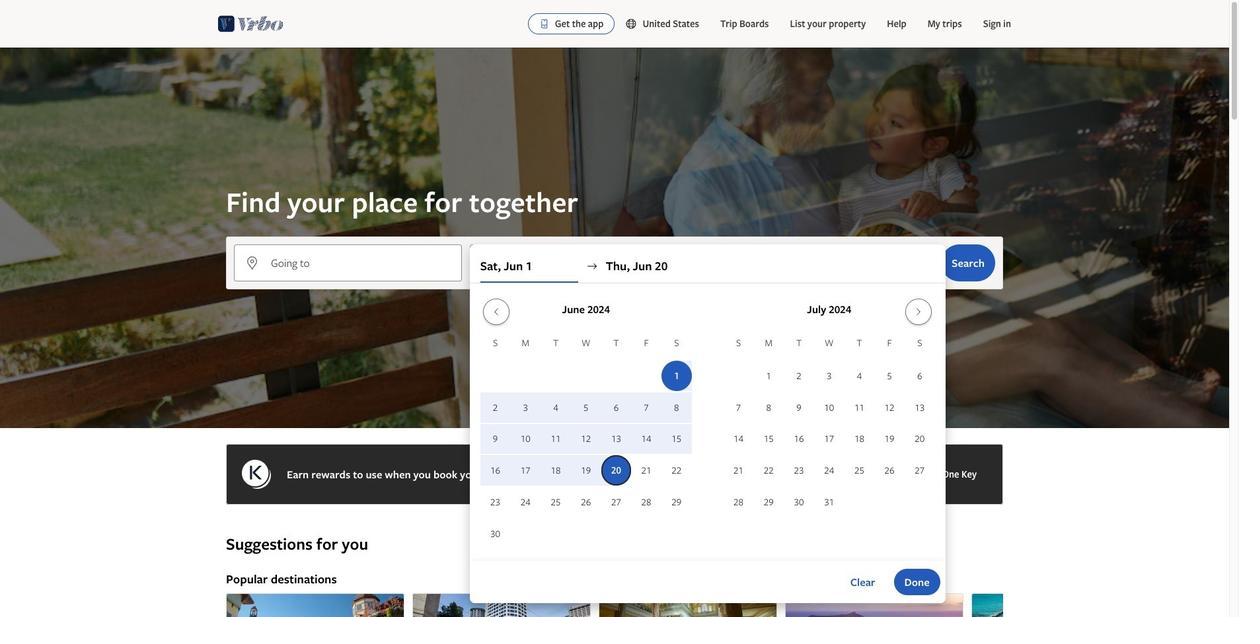 Task type: locate. For each thing, give the bounding box(es) containing it.
las vegas featuring interior views image
[[599, 593, 777, 617]]

application inside wizard "region"
[[480, 293, 935, 550]]

previous month image
[[489, 307, 504, 317]]

vrbo logo image
[[218, 13, 284, 34]]

cancun which includes a sandy beach, landscape views and general coastal views image
[[972, 593, 1150, 617]]

recently viewed region
[[218, 513, 1011, 534]]

leavenworth featuring a small town or village and street scenes image
[[226, 593, 404, 617]]

application
[[480, 293, 935, 550]]

july 2024 element
[[724, 336, 935, 519]]

main content
[[0, 48, 1229, 617]]

download the app button image
[[539, 19, 550, 29]]

wizard region
[[0, 48, 1229, 603]]

downtown seattle featuring a skyscraper, a city and street scenes image
[[412, 593, 591, 617]]

small image
[[625, 18, 643, 30]]



Task type: vqa. For each thing, say whether or not it's contained in the screenshot.
application inside the the Wizard region
yes



Task type: describe. For each thing, give the bounding box(es) containing it.
makiki - lower punchbowl - tantalus showing landscape views, a sunset and a city image
[[785, 593, 964, 617]]

june 2024 element
[[480, 336, 692, 550]]

directional image
[[586, 260, 598, 272]]

next month image
[[911, 307, 927, 317]]



